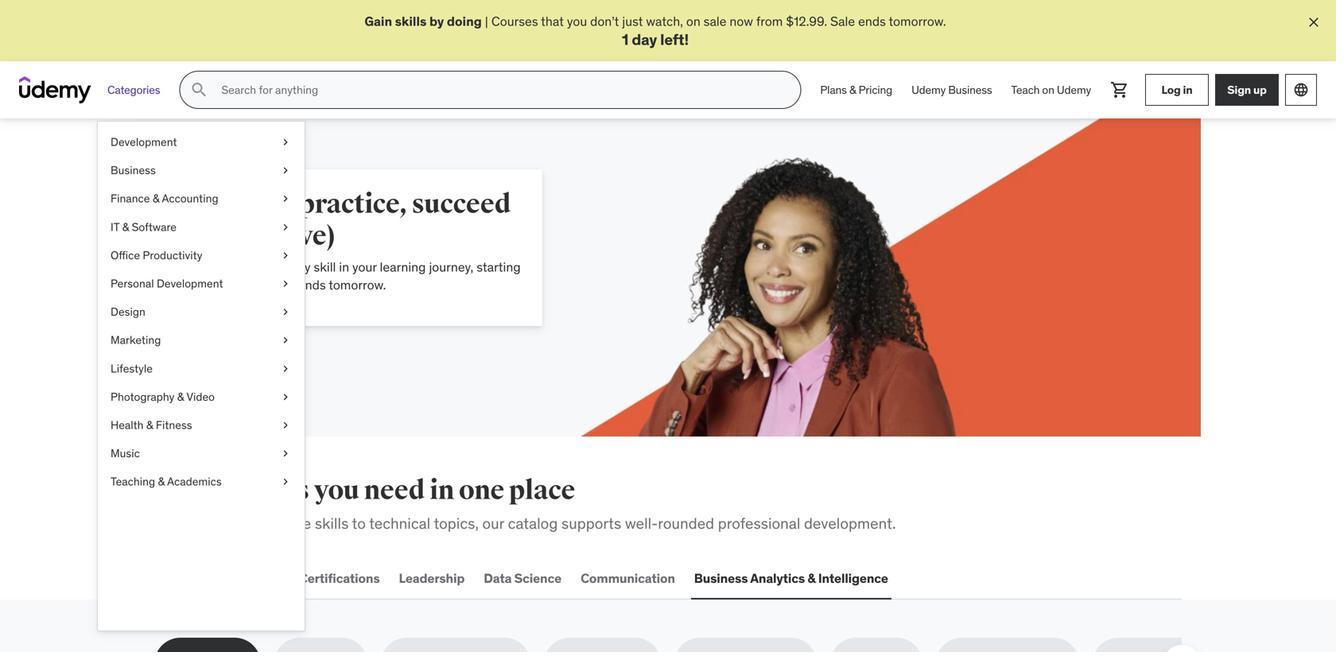 Task type: vqa. For each thing, say whether or not it's contained in the screenshot.
true.
no



Task type: locate. For each thing, give the bounding box(es) containing it.
udemy
[[912, 83, 946, 97], [1057, 83, 1092, 97]]

xsmall image inside music link
[[279, 446, 292, 462]]

in inside "learn, practice, succeed (and save) courses for every skill in your learning journey, starting at $12.99. sale ends tomorrow."
[[339, 259, 349, 275]]

xsmall image for development
[[279, 135, 292, 150]]

9 xsmall image from the top
[[279, 474, 292, 490]]

xsmall image
[[279, 135, 292, 150], [279, 191, 292, 207], [279, 220, 292, 235], [279, 276, 292, 292], [279, 333, 292, 348], [279, 389, 292, 405], [279, 418, 292, 433], [279, 446, 292, 462], [279, 474, 292, 490]]

0 horizontal spatial courses
[[212, 259, 258, 275]]

submit search image
[[190, 81, 209, 100]]

& up office
[[122, 220, 129, 234]]

1 vertical spatial you
[[314, 474, 359, 507]]

development down categories dropdown button
[[111, 135, 177, 149]]

by
[[430, 13, 444, 29]]

skills left by
[[395, 13, 427, 29]]

learning
[[380, 259, 426, 275]]

lifestyle link
[[98, 355, 305, 383]]

on
[[686, 13, 701, 29], [1043, 83, 1055, 97]]

1 vertical spatial development
[[157, 277, 223, 291]]

1 vertical spatial tomorrow.
[[329, 277, 386, 293]]

save)
[[272, 220, 335, 253]]

$12.99. right from
[[786, 13, 828, 29]]

skill
[[314, 259, 336, 275]]

xsmall image inside development link
[[279, 135, 292, 150]]

sale down 'every'
[[270, 277, 295, 293]]

leadership
[[399, 571, 465, 587]]

tomorrow. for |
[[889, 13, 946, 29]]

0 vertical spatial you
[[567, 13, 587, 29]]

xsmall image inside lifestyle link
[[279, 361, 292, 377]]

practice,
[[299, 188, 407, 221]]

sale inside the gain skills by doing | courses that you don't just watch, on sale now from $12.99. sale ends tomorrow. 1 day left!
[[831, 13, 855, 29]]

skills up workplace
[[241, 474, 309, 507]]

courses right |
[[492, 13, 538, 29]]

fitness
[[156, 418, 192, 432]]

courses
[[492, 13, 538, 29], [212, 259, 258, 275]]

you right that
[[567, 13, 587, 29]]

xsmall image inside business link
[[279, 163, 292, 179]]

topics,
[[434, 514, 479, 533]]

photography & video link
[[98, 383, 305, 411]]

courses up at
[[212, 259, 258, 275]]

development
[[111, 135, 177, 149], [157, 277, 223, 291]]

2 vertical spatial skills
[[315, 514, 349, 533]]

Search for anything text field
[[218, 77, 781, 104]]

choose a language image
[[1294, 82, 1309, 98]]

xsmall image inside teaching & academics link
[[279, 474, 292, 490]]

sale up plans
[[831, 13, 855, 29]]

teaching & academics link
[[98, 468, 305, 496]]

log in link
[[1146, 74, 1209, 106]]

skills left to
[[315, 514, 349, 533]]

0 horizontal spatial tomorrow.
[[329, 277, 386, 293]]

1 vertical spatial $12.99.
[[226, 277, 267, 293]]

8 xsmall image from the top
[[279, 446, 292, 462]]

2 xsmall image from the top
[[279, 248, 292, 263]]

tomorrow. inside the gain skills by doing | courses that you don't just watch, on sale now from $12.99. sale ends tomorrow. 1 day left!
[[889, 13, 946, 29]]

photography
[[111, 390, 175, 404]]

1 vertical spatial it
[[286, 571, 296, 587]]

0 horizontal spatial you
[[314, 474, 359, 507]]

xsmall image for health & fitness
[[279, 418, 292, 433]]

0 horizontal spatial sale
[[270, 277, 295, 293]]

& right finance
[[153, 192, 159, 206]]

xsmall image for lifestyle
[[279, 361, 292, 377]]

don't
[[590, 13, 619, 29]]

it up office
[[111, 220, 120, 234]]

gain
[[365, 13, 392, 29]]

xsmall image inside it & software link
[[279, 220, 292, 235]]

categories button
[[98, 71, 170, 109]]

place
[[509, 474, 575, 507]]

sign up link
[[1216, 74, 1279, 106]]

in right skill
[[339, 259, 349, 275]]

6 xsmall image from the top
[[279, 389, 292, 405]]

ends
[[858, 13, 886, 29], [298, 277, 326, 293]]

now
[[730, 13, 753, 29]]

1 horizontal spatial udemy
[[1057, 83, 1092, 97]]

health & fitness
[[111, 418, 192, 432]]

finance
[[111, 192, 150, 206]]

5 xsmall image from the top
[[279, 333, 292, 348]]

at
[[212, 277, 223, 293]]

$12.99. inside the gain skills by doing | courses that you don't just watch, on sale now from $12.99. sale ends tomorrow. 1 day left!
[[786, 13, 828, 29]]

health & fitness link
[[98, 411, 305, 440]]

courses inside the gain skills by doing | courses that you don't just watch, on sale now from $12.99. sale ends tomorrow. 1 day left!
[[492, 13, 538, 29]]

workplace
[[242, 514, 311, 533]]

1 horizontal spatial sale
[[831, 13, 855, 29]]

on inside the gain skills by doing | courses that you don't just watch, on sale now from $12.99. sale ends tomorrow. 1 day left!
[[686, 13, 701, 29]]

0 vertical spatial development
[[111, 135, 177, 149]]

that
[[541, 13, 564, 29]]

personal development
[[111, 277, 223, 291]]

& left video on the bottom of page
[[177, 390, 184, 404]]

sale for |
[[831, 13, 855, 29]]

all the skills you need in one place from critical workplace skills to technical topics, our catalog supports well-rounded professional development.
[[154, 474, 896, 533]]

1 horizontal spatial you
[[567, 13, 587, 29]]

personal
[[111, 277, 154, 291]]

certifications
[[299, 571, 380, 587]]

ends inside "learn, practice, succeed (and save) courses for every skill in your learning journey, starting at $12.99. sale ends tomorrow."
[[298, 277, 326, 293]]

& inside 'link'
[[153, 192, 159, 206]]

log in
[[1162, 83, 1193, 97]]

2 horizontal spatial in
[[1183, 83, 1193, 97]]

tomorrow. up udemy business
[[889, 13, 946, 29]]

1 vertical spatial sale
[[270, 277, 295, 293]]

tomorrow. inside "learn, practice, succeed (and save) courses for every skill in your learning journey, starting at $12.99. sale ends tomorrow."
[[329, 277, 386, 293]]

3 xsmall image from the top
[[279, 220, 292, 235]]

need
[[364, 474, 425, 507]]

1 horizontal spatial courses
[[492, 13, 538, 29]]

in up topics,
[[430, 474, 454, 507]]

pricing
[[859, 83, 893, 97]]

development link
[[98, 128, 305, 157]]

communication
[[581, 571, 675, 587]]

in inside all the skills you need in one place from critical workplace skills to technical topics, our catalog supports well-rounded professional development.
[[430, 474, 454, 507]]

it left certifications
[[286, 571, 296, 587]]

it inside button
[[286, 571, 296, 587]]

0 vertical spatial tomorrow.
[[889, 13, 946, 29]]

teach
[[1012, 83, 1040, 97]]

2 xsmall image from the top
[[279, 191, 292, 207]]

& right analytics
[[808, 571, 816, 587]]

1 horizontal spatial $12.99.
[[786, 13, 828, 29]]

(and
[[212, 220, 267, 253]]

xsmall image for it & software
[[279, 220, 292, 235]]

your
[[352, 259, 377, 275]]

it certifications button
[[282, 560, 383, 598]]

0 vertical spatial courses
[[492, 13, 538, 29]]

plans & pricing
[[820, 83, 893, 97]]

& right teaching
[[158, 475, 165, 489]]

udemy right pricing
[[912, 83, 946, 97]]

you
[[567, 13, 587, 29], [314, 474, 359, 507]]

0 horizontal spatial it
[[111, 220, 120, 234]]

2 vertical spatial business
[[694, 571, 748, 587]]

1 horizontal spatial tomorrow.
[[889, 13, 946, 29]]

communication button
[[578, 560, 678, 598]]

courses for (and
[[212, 259, 258, 275]]

& right health
[[146, 418, 153, 432]]

it for it & software
[[111, 220, 120, 234]]

xsmall image inside personal development link
[[279, 276, 292, 292]]

7 xsmall image from the top
[[279, 418, 292, 433]]

4 xsmall image from the top
[[279, 361, 292, 377]]

business inside button
[[694, 571, 748, 587]]

1 vertical spatial courses
[[212, 259, 258, 275]]

xsmall image inside 'finance & accounting' 'link'
[[279, 191, 292, 207]]

xsmall image inside the health & fitness link
[[279, 418, 292, 433]]

0 vertical spatial business
[[949, 83, 992, 97]]

1 horizontal spatial it
[[286, 571, 296, 587]]

1 vertical spatial skills
[[241, 474, 309, 507]]

0 horizontal spatial ends
[[298, 277, 326, 293]]

4 xsmall image from the top
[[279, 276, 292, 292]]

0 horizontal spatial on
[[686, 13, 701, 29]]

in
[[1183, 83, 1193, 97], [339, 259, 349, 275], [430, 474, 454, 507]]

business analytics & intelligence
[[694, 571, 889, 587]]

music link
[[98, 440, 305, 468]]

xsmall image
[[279, 163, 292, 179], [279, 248, 292, 263], [279, 305, 292, 320], [279, 361, 292, 377]]

0 horizontal spatial udemy
[[912, 83, 946, 97]]

0 vertical spatial skills
[[395, 13, 427, 29]]

0 vertical spatial it
[[111, 220, 120, 234]]

0 vertical spatial ends
[[858, 13, 886, 29]]

1 vertical spatial in
[[339, 259, 349, 275]]

0 horizontal spatial $12.99.
[[226, 277, 267, 293]]

sale inside "learn, practice, succeed (and save) courses for every skill in your learning journey, starting at $12.99. sale ends tomorrow."
[[270, 277, 295, 293]]

xsmall image inside marketing link
[[279, 333, 292, 348]]

2 horizontal spatial business
[[949, 83, 992, 97]]

starting
[[477, 259, 521, 275]]

xsmall image inside office productivity link
[[279, 248, 292, 263]]

1 horizontal spatial ends
[[858, 13, 886, 29]]

ends down skill
[[298, 277, 326, 293]]

& for video
[[177, 390, 184, 404]]

tomorrow. down your
[[329, 277, 386, 293]]

1 vertical spatial ends
[[298, 277, 326, 293]]

0 horizontal spatial in
[[339, 259, 349, 275]]

sign
[[1228, 83, 1251, 97]]

1 xsmall image from the top
[[279, 163, 292, 179]]

1 horizontal spatial in
[[430, 474, 454, 507]]

leadership button
[[396, 560, 468, 598]]

& right plans
[[850, 83, 856, 97]]

you up to
[[314, 474, 359, 507]]

0 horizontal spatial skills
[[241, 474, 309, 507]]

$12.99.
[[786, 13, 828, 29], [226, 277, 267, 293]]

2 vertical spatial in
[[430, 474, 454, 507]]

xsmall image inside design link
[[279, 305, 292, 320]]

close image
[[1306, 14, 1322, 30]]

0 horizontal spatial business
[[111, 163, 156, 178]]

& for software
[[122, 220, 129, 234]]

xsmall image inside the photography & video link
[[279, 389, 292, 405]]

2 horizontal spatial skills
[[395, 13, 427, 29]]

1 horizontal spatial skills
[[315, 514, 349, 533]]

succeed
[[412, 188, 511, 221]]

in right "log"
[[1183, 83, 1193, 97]]

business up finance
[[111, 163, 156, 178]]

development down office productivity link at left
[[157, 277, 223, 291]]

all
[[154, 474, 191, 507]]

business left analytics
[[694, 571, 748, 587]]

& for fitness
[[146, 418, 153, 432]]

1 xsmall image from the top
[[279, 135, 292, 150]]

xsmall image for finance & accounting
[[279, 191, 292, 207]]

xsmall image for personal development
[[279, 276, 292, 292]]

courses inside "learn, practice, succeed (and save) courses for every skill in your learning journey, starting at $12.99. sale ends tomorrow."
[[212, 259, 258, 275]]

xsmall image for marketing
[[279, 333, 292, 348]]

0 vertical spatial on
[[686, 13, 701, 29]]

0 vertical spatial in
[[1183, 83, 1193, 97]]

ends for |
[[858, 13, 886, 29]]

business link
[[98, 157, 305, 185]]

1 vertical spatial business
[[111, 163, 156, 178]]

& for academics
[[158, 475, 165, 489]]

on left the sale
[[686, 13, 701, 29]]

$12.99. down for
[[226, 277, 267, 293]]

xsmall image for photography & video
[[279, 389, 292, 405]]

0 vertical spatial $12.99.
[[786, 13, 828, 29]]

business left teach
[[949, 83, 992, 97]]

$12.99. inside "learn, practice, succeed (and save) courses for every skill in your learning journey, starting at $12.99. sale ends tomorrow."
[[226, 277, 267, 293]]

science
[[514, 571, 562, 587]]

ends up pricing
[[858, 13, 886, 29]]

1 horizontal spatial on
[[1043, 83, 1055, 97]]

udemy left shopping cart with 0 items icon
[[1057, 83, 1092, 97]]

teach on udemy link
[[1002, 71, 1101, 109]]

plans
[[820, 83, 847, 97]]

ends inside the gain skills by doing | courses that you don't just watch, on sale now from $12.99. sale ends tomorrow. 1 day left!
[[858, 13, 886, 29]]

3 xsmall image from the top
[[279, 305, 292, 320]]

1 horizontal spatial business
[[694, 571, 748, 587]]

$12.99. for save)
[[226, 277, 267, 293]]

on right teach
[[1043, 83, 1055, 97]]

0 vertical spatial sale
[[831, 13, 855, 29]]

xsmall image for music
[[279, 446, 292, 462]]

doing
[[447, 13, 482, 29]]



Task type: describe. For each thing, give the bounding box(es) containing it.
office
[[111, 248, 140, 263]]

one
[[459, 474, 504, 507]]

analytics
[[751, 571, 805, 587]]

technical
[[369, 514, 431, 533]]

productivity
[[143, 248, 202, 263]]

intelligence
[[819, 571, 889, 587]]

finance & accounting link
[[98, 185, 305, 213]]

log
[[1162, 83, 1181, 97]]

personal development link
[[98, 270, 305, 298]]

sale
[[704, 13, 727, 29]]

catalog
[[508, 514, 558, 533]]

teaching & academics
[[111, 475, 222, 489]]

skills inside the gain skills by doing | courses that you don't just watch, on sale now from $12.99. sale ends tomorrow. 1 day left!
[[395, 13, 427, 29]]

left!
[[660, 30, 689, 49]]

learn, practice, succeed (and save) courses for every skill in your learning journey, starting at $12.99. sale ends tomorrow.
[[212, 188, 521, 293]]

design link
[[98, 298, 305, 326]]

design
[[111, 305, 145, 319]]

sign up
[[1228, 83, 1267, 97]]

xsmall image for office productivity
[[279, 248, 292, 263]]

our
[[482, 514, 504, 533]]

2 udemy from the left
[[1057, 83, 1092, 97]]

for
[[261, 259, 277, 275]]

development.
[[804, 514, 896, 533]]

just
[[622, 13, 643, 29]]

$12.99. for |
[[786, 13, 828, 29]]

health
[[111, 418, 144, 432]]

1 vertical spatial on
[[1043, 83, 1055, 97]]

xsmall image for business
[[279, 163, 292, 179]]

data
[[484, 571, 512, 587]]

academics
[[167, 475, 222, 489]]

software
[[132, 220, 177, 234]]

data science button
[[481, 560, 565, 598]]

it & software link
[[98, 213, 305, 242]]

tomorrow. for save)
[[329, 277, 386, 293]]

categories
[[107, 83, 160, 97]]

the
[[196, 474, 236, 507]]

to
[[352, 514, 366, 533]]

teach on udemy
[[1012, 83, 1092, 97]]

marketing
[[111, 333, 161, 348]]

teaching
[[111, 475, 155, 489]]

professional
[[718, 514, 801, 533]]

supports
[[562, 514, 622, 533]]

accounting
[[162, 192, 218, 206]]

& inside button
[[808, 571, 816, 587]]

udemy business link
[[902, 71, 1002, 109]]

video
[[187, 390, 215, 404]]

every
[[280, 259, 311, 275]]

business analytics & intelligence button
[[691, 560, 892, 598]]

business for business
[[111, 163, 156, 178]]

shopping cart with 0 items image
[[1111, 81, 1130, 100]]

udemy business
[[912, 83, 992, 97]]

udemy image
[[19, 77, 91, 104]]

it for it certifications
[[286, 571, 296, 587]]

development inside development link
[[111, 135, 177, 149]]

critical
[[193, 514, 238, 533]]

business for business analytics & intelligence
[[694, 571, 748, 587]]

you inside the gain skills by doing | courses that you don't just watch, on sale now from $12.99. sale ends tomorrow. 1 day left!
[[567, 13, 587, 29]]

journey,
[[429, 259, 474, 275]]

office productivity
[[111, 248, 202, 263]]

|
[[485, 13, 488, 29]]

from
[[154, 514, 189, 533]]

you inside all the skills you need in one place from critical workplace skills to technical topics, our catalog supports well-rounded professional development.
[[314, 474, 359, 507]]

1 udemy from the left
[[912, 83, 946, 97]]

data science
[[484, 571, 562, 587]]

from
[[756, 13, 783, 29]]

xsmall image for design
[[279, 305, 292, 320]]

rounded
[[658, 514, 715, 533]]

& for pricing
[[850, 83, 856, 97]]

learn,
[[212, 188, 294, 221]]

up
[[1254, 83, 1267, 97]]

1
[[622, 30, 629, 49]]

development inside personal development link
[[157, 277, 223, 291]]

well-
[[625, 514, 658, 533]]

watch,
[[646, 13, 683, 29]]

lifestyle
[[111, 362, 153, 376]]

finance & accounting
[[111, 192, 218, 206]]

courses for doing
[[492, 13, 538, 29]]

gain skills by doing | courses that you don't just watch, on sale now from $12.99. sale ends tomorrow. 1 day left!
[[365, 13, 946, 49]]

it certifications
[[286, 571, 380, 587]]

& for accounting
[[153, 192, 159, 206]]

it & software
[[111, 220, 177, 234]]

ends for save)
[[298, 277, 326, 293]]

day
[[632, 30, 657, 49]]

xsmall image for teaching & academics
[[279, 474, 292, 490]]

photography & video
[[111, 390, 215, 404]]

marketing link
[[98, 326, 305, 355]]

plans & pricing link
[[811, 71, 902, 109]]

sale for save)
[[270, 277, 295, 293]]

music
[[111, 446, 140, 461]]



